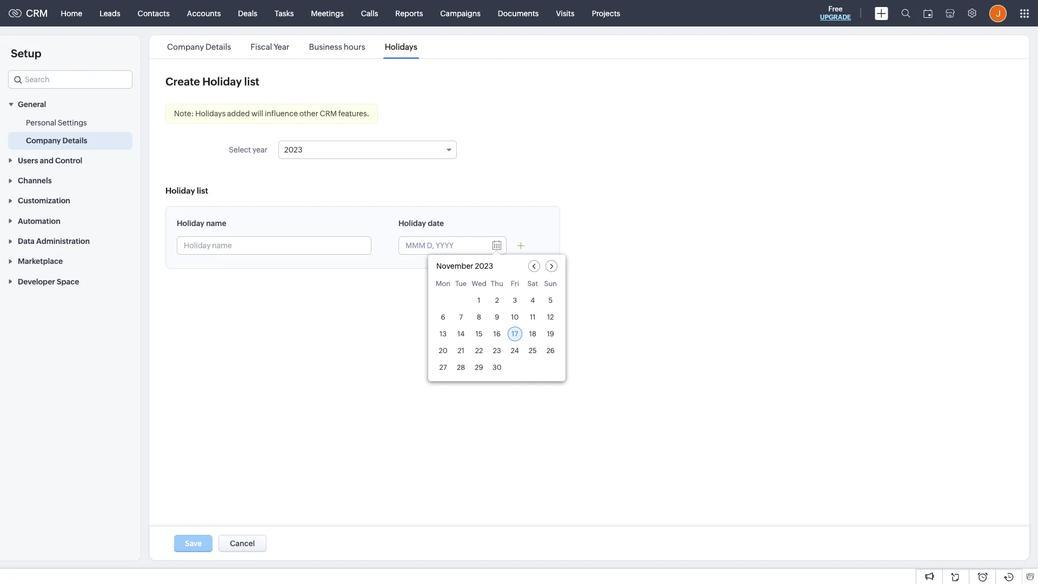 Task type: describe. For each thing, give the bounding box(es) containing it.
company inside general "region"
[[26, 137, 61, 145]]

automation button
[[0, 211, 141, 231]]

leads
[[100, 9, 120, 18]]

leads link
[[91, 0, 129, 26]]

friday column header
[[508, 280, 523, 291]]

data administration button
[[0, 231, 141, 251]]

6
[[441, 313, 446, 321]]

accounts
[[187, 9, 221, 18]]

fri
[[511, 280, 519, 288]]

30
[[493, 364, 502, 372]]

holiday up added
[[202, 75, 242, 88]]

deals link
[[230, 0, 266, 26]]

sun
[[545, 280, 557, 288]]

home
[[61, 9, 82, 18]]

visits link
[[548, 0, 584, 26]]

administration
[[36, 237, 90, 246]]

10
[[511, 313, 519, 321]]

Holiday name text field
[[177, 237, 371, 254]]

tuesday column header
[[454, 280, 469, 291]]

calls link
[[353, 0, 387, 26]]

5
[[549, 296, 553, 305]]

28
[[457, 364, 465, 372]]

deals
[[238, 9, 257, 18]]

control
[[55, 156, 82, 165]]

general region
[[0, 114, 141, 150]]

18
[[529, 330, 537, 338]]

25
[[529, 347, 537, 355]]

27
[[440, 364, 447, 372]]

developer space button
[[0, 271, 141, 291]]

holiday for holiday name
[[177, 219, 205, 228]]

1 horizontal spatial company details
[[167, 42, 231, 51]]

create holiday list
[[166, 75, 260, 88]]

2023 field
[[278, 141, 457, 159]]

automation
[[18, 217, 60, 225]]

row containing 20
[[436, 344, 558, 358]]

row containing 1
[[436, 293, 558, 308]]

reports link
[[387, 0, 432, 26]]

features.
[[339, 109, 370, 118]]

row containing 27
[[436, 360, 558, 375]]

holiday list
[[166, 186, 208, 195]]

personal settings link
[[26, 118, 87, 128]]

general button
[[0, 94, 141, 114]]

marketplace
[[18, 257, 63, 266]]

create
[[166, 75, 200, 88]]

monday column header
[[436, 280, 451, 291]]

19
[[547, 330, 555, 338]]

channels button
[[0, 170, 141, 190]]

influence
[[265, 109, 298, 118]]

space
[[57, 277, 79, 286]]

general
[[18, 100, 46, 109]]

business hours
[[309, 42, 366, 51]]

search element
[[895, 0, 918, 27]]

company details inside general "region"
[[26, 137, 87, 145]]

data administration
[[18, 237, 90, 246]]

2023 inside field
[[284, 146, 303, 154]]

other
[[300, 109, 318, 118]]

4
[[531, 296, 535, 305]]

cancel button
[[219, 535, 266, 552]]

1 horizontal spatial list
[[244, 75, 260, 88]]

22
[[475, 347, 483, 355]]

documents
[[498, 9, 539, 18]]

calls
[[361, 9, 378, 18]]

search image
[[902, 9, 911, 18]]

customization button
[[0, 190, 141, 211]]

holiday date
[[399, 219, 444, 228]]

8
[[477, 313, 481, 321]]

users and control button
[[0, 150, 141, 170]]

9
[[495, 313, 500, 321]]

name
[[206, 219, 227, 228]]

note:
[[174, 109, 194, 118]]

wed
[[472, 280, 487, 288]]

year
[[253, 146, 268, 154]]

crm link
[[9, 8, 48, 19]]

row containing 6
[[436, 310, 558, 325]]

13
[[440, 330, 447, 338]]

personal settings
[[26, 119, 87, 127]]

november
[[437, 262, 474, 271]]

24
[[511, 347, 519, 355]]

select year
[[229, 146, 268, 154]]

fiscal
[[251, 42, 272, 51]]

MMM d, yyyy text field
[[399, 237, 486, 254]]

year
[[274, 42, 290, 51]]

projects link
[[584, 0, 629, 26]]

20
[[439, 347, 448, 355]]

developer
[[18, 277, 55, 286]]

sat
[[528, 280, 538, 288]]

added
[[227, 109, 250, 118]]

home link
[[52, 0, 91, 26]]

holiday for holiday list
[[166, 186, 195, 195]]

1 vertical spatial 2023
[[475, 262, 493, 271]]

list containing company details
[[157, 35, 427, 58]]



Task type: locate. For each thing, give the bounding box(es) containing it.
0 vertical spatial list
[[244, 75, 260, 88]]

list
[[157, 35, 427, 58]]

and
[[40, 156, 54, 165]]

november 2023
[[437, 262, 493, 271]]

profile image
[[990, 5, 1007, 22]]

settings
[[58, 119, 87, 127]]

sunday column header
[[544, 280, 558, 291]]

row down 23 in the bottom left of the page
[[436, 360, 558, 375]]

1 horizontal spatial company details link
[[166, 42, 233, 51]]

tasks link
[[266, 0, 303, 26]]

cancel
[[230, 539, 255, 548]]

1 horizontal spatial company
[[167, 42, 204, 51]]

company details
[[167, 42, 231, 51], [26, 137, 87, 145]]

1 horizontal spatial crm
[[320, 109, 337, 118]]

visits
[[556, 9, 575, 18]]

accounts link
[[178, 0, 230, 26]]

channels
[[18, 176, 52, 185]]

1 horizontal spatial holidays
[[385, 42, 418, 51]]

reports
[[396, 9, 423, 18]]

2023 right year
[[284, 146, 303, 154]]

0 horizontal spatial company details
[[26, 137, 87, 145]]

crm
[[26, 8, 48, 19], [320, 109, 337, 118]]

mon
[[436, 280, 451, 288]]

wednesday column header
[[472, 280, 487, 291]]

campaigns link
[[432, 0, 490, 26]]

calendar image
[[924, 9, 933, 18]]

details down the settings
[[63, 137, 87, 145]]

1 vertical spatial company details link
[[26, 135, 87, 146]]

list
[[244, 75, 260, 88], [197, 186, 208, 195]]

1 horizontal spatial 2023
[[475, 262, 493, 271]]

company details link
[[166, 42, 233, 51], [26, 135, 87, 146]]

row down thursday column header
[[436, 293, 558, 308]]

holidays right note: at top
[[195, 109, 226, 118]]

2
[[495, 296, 499, 305]]

contacts
[[138, 9, 170, 18]]

create menu element
[[869, 0, 895, 26]]

row containing 13
[[436, 327, 558, 341]]

crm left home
[[26, 8, 48, 19]]

list up holiday name
[[197, 186, 208, 195]]

details
[[206, 42, 231, 51], [63, 137, 87, 145]]

0 vertical spatial holidays
[[385, 42, 418, 51]]

0 horizontal spatial crm
[[26, 8, 48, 19]]

0 vertical spatial crm
[[26, 8, 48, 19]]

projects
[[592, 9, 621, 18]]

data
[[18, 237, 35, 246]]

0 horizontal spatial 2023
[[284, 146, 303, 154]]

1 row from the top
[[436, 280, 558, 291]]

2 row from the top
[[436, 293, 558, 308]]

thu
[[491, 280, 504, 288]]

0 horizontal spatial holidays
[[195, 109, 226, 118]]

0 vertical spatial company details link
[[166, 42, 233, 51]]

row up 23 in the bottom left of the page
[[436, 327, 558, 341]]

holidays inside list
[[385, 42, 418, 51]]

holiday left date
[[399, 219, 426, 228]]

4 row from the top
[[436, 327, 558, 341]]

0 vertical spatial details
[[206, 42, 231, 51]]

hours
[[344, 42, 366, 51]]

company details link down personal settings link
[[26, 135, 87, 146]]

1 vertical spatial company
[[26, 137, 61, 145]]

1 vertical spatial crm
[[320, 109, 337, 118]]

list up will
[[244, 75, 260, 88]]

documents link
[[490, 0, 548, 26]]

details up create holiday list in the left top of the page
[[206, 42, 231, 51]]

holiday up holiday name
[[166, 186, 195, 195]]

holidays down 'reports'
[[385, 42, 418, 51]]

setup
[[11, 47, 41, 60]]

holiday
[[202, 75, 242, 88], [166, 186, 195, 195], [177, 219, 205, 228], [399, 219, 426, 228]]

meetings link
[[303, 0, 353, 26]]

free
[[829, 5, 843, 13]]

holidays link
[[383, 42, 419, 51]]

1 vertical spatial list
[[197, 186, 208, 195]]

thursday column header
[[490, 280, 505, 291]]

0 horizontal spatial details
[[63, 137, 87, 145]]

fiscal year link
[[249, 42, 291, 51]]

users and control
[[18, 156, 82, 165]]

company down personal
[[26, 137, 61, 145]]

details inside general "region"
[[63, 137, 87, 145]]

Search text field
[[9, 71, 132, 88]]

row
[[436, 280, 558, 291], [436, 293, 558, 308], [436, 310, 558, 325], [436, 327, 558, 341], [436, 344, 558, 358], [436, 360, 558, 375]]

0 vertical spatial company details
[[167, 42, 231, 51]]

select
[[229, 146, 251, 154]]

0 vertical spatial company
[[167, 42, 204, 51]]

fiscal year
[[251, 42, 290, 51]]

0 vertical spatial 2023
[[284, 146, 303, 154]]

upgrade
[[821, 14, 852, 21]]

meetings
[[311, 9, 344, 18]]

company up create
[[167, 42, 204, 51]]

company details link down accounts link
[[166, 42, 233, 51]]

tasks
[[275, 9, 294, 18]]

profile element
[[984, 0, 1014, 26]]

3 row from the top
[[436, 310, 558, 325]]

tue
[[456, 280, 467, 288]]

row containing mon
[[436, 280, 558, 291]]

company inside list
[[167, 42, 204, 51]]

2023
[[284, 146, 303, 154], [475, 262, 493, 271]]

users
[[18, 156, 38, 165]]

grid containing mon
[[428, 278, 566, 381]]

3
[[513, 296, 517, 305]]

campaigns
[[441, 9, 481, 18]]

5 row from the top
[[436, 344, 558, 358]]

saturday column header
[[526, 280, 540, 291]]

holiday left the name
[[177, 219, 205, 228]]

will
[[252, 109, 263, 118]]

1
[[478, 296, 481, 305]]

1 vertical spatial company details
[[26, 137, 87, 145]]

7
[[459, 313, 463, 321]]

29
[[475, 364, 483, 372]]

date
[[428, 219, 444, 228]]

None field
[[8, 70, 133, 89]]

contacts link
[[129, 0, 178, 26]]

23
[[493, 347, 501, 355]]

2023 up wed
[[475, 262, 493, 271]]

0 horizontal spatial company
[[26, 137, 61, 145]]

free upgrade
[[821, 5, 852, 21]]

1 vertical spatial holidays
[[195, 109, 226, 118]]

row up 30
[[436, 344, 558, 358]]

business
[[309, 42, 342, 51]]

1 vertical spatial details
[[63, 137, 87, 145]]

16
[[494, 330, 501, 338]]

11
[[530, 313, 536, 321]]

17
[[512, 330, 519, 338]]

0 horizontal spatial company details link
[[26, 135, 87, 146]]

company details down personal settings link
[[26, 137, 87, 145]]

grid
[[428, 278, 566, 381]]

company details down accounts link
[[167, 42, 231, 51]]

personal
[[26, 119, 56, 127]]

6 row from the top
[[436, 360, 558, 375]]

crm right other at top
[[320, 109, 337, 118]]

create menu image
[[875, 7, 889, 20]]

row down 2
[[436, 310, 558, 325]]

0 horizontal spatial list
[[197, 186, 208, 195]]

holiday for holiday date
[[399, 219, 426, 228]]

26
[[547, 347, 555, 355]]

business hours link
[[308, 42, 367, 51]]

company
[[167, 42, 204, 51], [26, 137, 61, 145]]

12
[[548, 313, 554, 321]]

1 horizontal spatial details
[[206, 42, 231, 51]]

row up 2
[[436, 280, 558, 291]]

holidays
[[385, 42, 418, 51], [195, 109, 226, 118]]



Task type: vqa. For each thing, say whether or not it's contained in the screenshot.
Description Information Description
no



